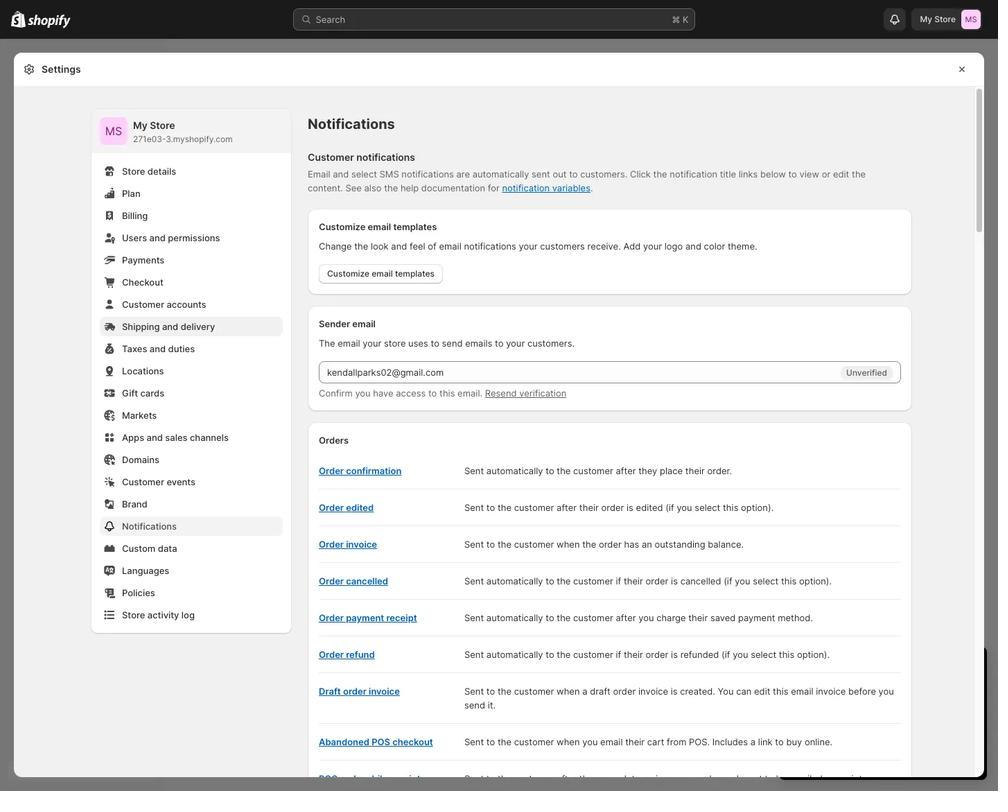 Task type: locate. For each thing, give the bounding box(es) containing it.
for inside email and select sms notifications are automatically sent out to customers. click the notification title links below to view or edit the content. see also the help documentation for
[[488, 182, 500, 194]]

2 cancelled from the left
[[681, 576, 722, 587]]

in right the left
[[867, 660, 878, 676]]

customer notifications
[[308, 151, 416, 163]]

1 cancelled from the left
[[346, 576, 388, 587]]

and left the feel
[[391, 241, 407, 252]]

you left charge
[[639, 612, 654, 624]]

1 vertical spatial when
[[557, 686, 580, 697]]

order invoice link
[[319, 539, 377, 550]]

or
[[822, 169, 831, 180]]

details
[[148, 166, 176, 177]]

customers.
[[581, 169, 628, 180], [528, 338, 575, 349]]

my store image
[[962, 10, 982, 29]]

customer down checkout
[[122, 299, 164, 310]]

is left created.
[[671, 686, 678, 697]]

1 sent from the top
[[465, 465, 484, 477]]

2 vertical spatial (if
[[722, 649, 731, 660]]

1 horizontal spatial send
[[465, 700, 486, 711]]

0 vertical spatial notifications
[[357, 151, 416, 163]]

0 horizontal spatial my
[[133, 119, 148, 131]]

your up features
[[951, 712, 970, 723]]

customers. for to
[[581, 169, 628, 180]]

email down look
[[372, 268, 393, 279]]

when for a
[[557, 686, 580, 697]]

1 order from the top
[[319, 465, 344, 477]]

for
[[488, 182, 500, 194], [867, 699, 878, 710]]

notification
[[670, 169, 718, 180], [503, 182, 550, 194]]

4 order from the top
[[319, 576, 344, 587]]

0 vertical spatial they
[[639, 465, 658, 477]]

customer inside sent to the customer when a draft order invoice is created. you can edit this email invoice before you send it.
[[514, 686, 555, 697]]

cart
[[648, 737, 665, 748]]

customers. up .
[[581, 169, 628, 180]]

6 order from the top
[[319, 649, 344, 660]]

1 if from the top
[[616, 576, 622, 587]]

sent for sent to the customer after their order is edited (if you select this option).
[[465, 502, 484, 513]]

this left email.
[[440, 388, 455, 399]]

if down sent to the customer when the order has an outstanding balance.
[[616, 576, 622, 587]]

0 vertical spatial in
[[867, 660, 878, 676]]

1 vertical spatial my
[[133, 119, 148, 131]]

0 vertical spatial for
[[488, 182, 500, 194]]

apps and sales channels link
[[100, 428, 283, 447]]

.
[[591, 182, 593, 194]]

option). up the method.
[[800, 576, 832, 587]]

0 vertical spatial when
[[557, 539, 580, 550]]

1 horizontal spatial payment
[[739, 612, 776, 624]]

sent for sent automatically to the customer if their order is cancelled (if you select this option).
[[465, 576, 484, 587]]

order edited link
[[319, 502, 374, 513]]

7 sent from the top
[[465, 686, 484, 697]]

1 horizontal spatial 3
[[824, 699, 830, 710]]

3 days left in your trial element
[[780, 683, 988, 780]]

0 vertical spatial receipt
[[387, 612, 417, 624]]

0 vertical spatial customers.
[[581, 169, 628, 180]]

0 horizontal spatial customers.
[[528, 338, 575, 349]]

policies
[[122, 588, 155, 599]]

notifications up custom data
[[122, 521, 177, 532]]

0 horizontal spatial in
[[656, 773, 664, 785]]

brand
[[122, 499, 148, 510]]

this left the days
[[780, 649, 795, 660]]

0 horizontal spatial pos
[[319, 773, 338, 785]]

sent to the customer when the order has an outstanding balance.
[[465, 539, 744, 550]]

customize
[[905, 712, 949, 723]]

customers. for your
[[528, 338, 575, 349]]

unverified
[[847, 367, 888, 378]]

pos left the checkout
[[372, 737, 391, 748]]

customer up email on the left top
[[308, 151, 354, 163]]

below
[[761, 169, 786, 180]]

title
[[720, 169, 737, 180]]

customers. up unverified text field
[[528, 338, 575, 349]]

order up the order refund
[[319, 612, 344, 624]]

order payment receipt
[[319, 612, 417, 624]]

order refund link
[[319, 649, 375, 660]]

2 order from the top
[[319, 502, 344, 513]]

order left refund
[[319, 649, 344, 660]]

order up order invoice link
[[319, 502, 344, 513]]

payment
[[346, 612, 384, 624], [739, 612, 776, 624]]

1 vertical spatial 3
[[824, 699, 830, 710]]

0 vertical spatial customize email templates
[[319, 221, 437, 232]]

store details link
[[100, 162, 283, 181]]

1 vertical spatial pos
[[319, 773, 338, 785]]

3 sent from the top
[[465, 539, 484, 550]]

a left 'paid'
[[836, 685, 841, 696]]

0 vertical spatial 3
[[794, 660, 802, 676]]

when inside sent to the customer when a draft order invoice is created. you can edit this email invoice before you send it.
[[557, 686, 580, 697]]

shop settings menu element
[[92, 109, 291, 633]]

in inside dropdown button
[[867, 660, 878, 676]]

order right "draft"
[[343, 686, 367, 697]]

if down sent automatically to the customer after you charge their saved payment method.
[[616, 649, 622, 660]]

your inside to customize your online store and add bonus features
[[951, 712, 970, 723]]

0 vertical spatial notification
[[670, 169, 718, 180]]

customize email templates up look
[[319, 221, 437, 232]]

8 sent from the top
[[465, 737, 484, 748]]

1 horizontal spatial edited
[[636, 502, 664, 513]]

0 horizontal spatial payment
[[346, 612, 384, 624]]

edit right or
[[834, 169, 850, 180]]

notifications inside shop settings menu element
[[122, 521, 177, 532]]

their left cart
[[626, 737, 645, 748]]

1 vertical spatial notifications
[[122, 521, 177, 532]]

store activity log
[[122, 610, 195, 621]]

and left add
[[857, 726, 873, 737]]

0 horizontal spatial notification
[[503, 182, 550, 194]]

0 vertical spatial if
[[616, 576, 622, 587]]

custom data
[[122, 543, 177, 554]]

their down sent automatically to the customer after they place their order.
[[580, 502, 599, 513]]

0 horizontal spatial send
[[442, 338, 463, 349]]

for right documentation
[[488, 182, 500, 194]]

2 vertical spatial customer
[[122, 477, 164, 488]]

edited up has
[[636, 502, 664, 513]]

store up plan
[[122, 166, 145, 177]]

select up also
[[352, 169, 377, 180]]

1 vertical spatial customers.
[[528, 338, 575, 349]]

0 horizontal spatial edited
[[346, 502, 374, 513]]

sent
[[465, 465, 484, 477], [465, 502, 484, 513], [465, 539, 484, 550], [465, 576, 484, 587], [465, 612, 484, 624], [465, 649, 484, 660], [465, 686, 484, 697], [465, 737, 484, 748], [465, 773, 484, 785]]

notifications up sms
[[357, 151, 416, 163]]

1 vertical spatial receipt
[[390, 773, 421, 785]]

sent for sent to the customer when a draft order invoice is created. you can edit this email invoice before you send it.
[[465, 686, 484, 697]]

if for refunded
[[616, 649, 622, 660]]

1 vertical spatial in
[[656, 773, 664, 785]]

templates down the feel
[[395, 268, 435, 279]]

resend verification button
[[485, 388, 567, 399]]

select
[[352, 169, 377, 180], [695, 502, 721, 513], [753, 576, 779, 587], [751, 649, 777, 660]]

customize down change
[[327, 268, 370, 279]]

0 horizontal spatial plan
[[864, 685, 882, 696]]

color
[[704, 241, 726, 252]]

templates up the feel
[[394, 221, 437, 232]]

automatically for sent automatically to the customer if their order is refunded (if you select this option).
[[487, 649, 544, 660]]

a left draft
[[583, 686, 588, 697]]

this left switch
[[773, 686, 789, 697]]

pos down abandoned
[[319, 773, 338, 785]]

2 payment from the left
[[739, 612, 776, 624]]

6 sent from the top
[[465, 649, 484, 660]]

1 horizontal spatial in
[[867, 660, 878, 676]]

(if for cancelled
[[724, 576, 733, 587]]

first 3 months for $1/month
[[805, 699, 921, 710]]

store inside store activity log "link"
[[122, 610, 145, 621]]

1 horizontal spatial cancelled
[[681, 576, 722, 587]]

notifications right of
[[464, 241, 517, 252]]

receipt down order cancelled link
[[387, 612, 417, 624]]

also
[[365, 182, 382, 194]]

my inside my store 271e03-3.myshopify.com
[[133, 119, 148, 131]]

be
[[777, 773, 787, 785]]

and left 'mobile'
[[340, 773, 356, 785]]

automatically for sent automatically to the customer if their order is cancelled (if you select this option).
[[487, 576, 544, 587]]

order for order refund
[[319, 649, 344, 660]]

notifications up customer notifications
[[308, 116, 395, 132]]

notifications up "help"
[[402, 169, 454, 180]]

order for order invoice
[[319, 539, 344, 550]]

dialog
[[991, 53, 999, 778]]

change the look and feel of email notifications your customers receive. add your logo and color theme.
[[319, 241, 758, 252]]

shopify image
[[11, 11, 26, 28], [28, 14, 71, 28]]

notifications inside email and select sms notifications are automatically sent out to customers. click the notification title links below to view or edit the content. see also the help documentation for
[[402, 169, 454, 180]]

add
[[875, 726, 892, 737]]

5 order from the top
[[319, 612, 344, 624]]

content.
[[308, 182, 343, 194]]

1 horizontal spatial customers.
[[581, 169, 628, 180]]

gift cards link
[[100, 384, 283, 403]]

Unverified text field
[[319, 361, 839, 384]]

settings
[[42, 63, 81, 75]]

store inside store details "link"
[[122, 166, 145, 177]]

payments link
[[100, 250, 283, 270]]

0 vertical spatial customize
[[319, 221, 366, 232]]

before
[[849, 686, 877, 697]]

3 inside dropdown button
[[794, 660, 802, 676]]

customize
[[319, 221, 366, 232], [327, 268, 370, 279]]

mobile
[[359, 773, 388, 785]]

2 sent from the top
[[465, 502, 484, 513]]

plan down bonus
[[895, 751, 912, 762]]

your left customers at the top right of page
[[519, 241, 538, 252]]

is left refunded
[[672, 649, 678, 660]]

sent automatically to the customer after they place their order.
[[465, 465, 733, 477]]

notification left title
[[670, 169, 718, 180]]

shipping
[[122, 321, 160, 332]]

0 vertical spatial edit
[[834, 169, 850, 180]]

my
[[921, 14, 933, 24], [133, 119, 148, 131]]

your up get:
[[882, 660, 911, 676]]

created.
[[681, 686, 716, 697]]

0 horizontal spatial edit
[[755, 686, 771, 697]]

my for my store 271e03-3.myshopify.com
[[133, 119, 148, 131]]

pick your plan
[[856, 751, 912, 762]]

my left my store icon
[[921, 14, 933, 24]]

9 sent from the top
[[465, 773, 484, 785]]

1 horizontal spatial notification
[[670, 169, 718, 180]]

order edited
[[319, 502, 374, 513]]

4 sent from the top
[[465, 576, 484, 587]]

1 horizontal spatial edit
[[834, 169, 850, 180]]

2 vertical spatial option).
[[798, 649, 830, 660]]

permissions
[[168, 232, 220, 243]]

my for my store
[[921, 14, 933, 24]]

first
[[805, 699, 821, 710]]

this inside sent to the customer when a draft order invoice is created. you can edit this email invoice before you send it.
[[773, 686, 789, 697]]

markets
[[122, 410, 157, 421]]

checkout link
[[100, 273, 283, 292]]

2 if from the top
[[616, 649, 622, 660]]

email inside sent to the customer when a draft order invoice is created. you can edit this email invoice before you send it.
[[792, 686, 814, 697]]

3 order from the top
[[319, 539, 344, 550]]

plan up first 3 months for $1/month
[[864, 685, 882, 696]]

store up "271e03-"
[[150, 119, 175, 131]]

invoice
[[346, 539, 377, 550], [369, 686, 400, 697], [639, 686, 669, 697], [817, 686, 846, 697]]

order payment receipt link
[[319, 612, 417, 624]]

sent to the customer after their order is edited (if you select this option).
[[465, 502, 774, 513]]

events
[[167, 477, 196, 488]]

and right users
[[150, 232, 166, 243]]

users
[[122, 232, 147, 243]]

order for order payment receipt
[[319, 612, 344, 624]]

automatically for sent automatically to the customer after they place their order.
[[487, 465, 544, 477]]

order left has
[[599, 539, 622, 550]]

draft order invoice link
[[319, 686, 400, 697]]

option). up switch
[[798, 649, 830, 660]]

1 edited from the left
[[346, 502, 374, 513]]

(if down place
[[666, 502, 675, 513]]

links
[[739, 169, 758, 180]]

1 vertical spatial for
[[867, 699, 878, 710]]

3 days left in your trial
[[794, 660, 939, 676]]

have
[[373, 388, 394, 399]]

0 horizontal spatial 3
[[794, 660, 802, 676]]

your right add
[[644, 241, 663, 252]]

and up $1/month
[[885, 685, 901, 696]]

1 horizontal spatial plan
[[895, 751, 912, 762]]

1 vertical spatial templates
[[395, 268, 435, 279]]

their down sent automatically to the customer after you charge their saved payment method.
[[624, 649, 644, 660]]

store inside settings dialog
[[384, 338, 406, 349]]

1 horizontal spatial they
[[639, 465, 658, 477]]

order up sent to the customer when the order has an outstanding balance.
[[602, 502, 625, 513]]

0 vertical spatial notifications
[[308, 116, 395, 132]]

0 vertical spatial my
[[921, 14, 933, 24]]

(if down balance.
[[724, 576, 733, 587]]

send left 'it.'
[[465, 700, 486, 711]]

order inside sent to the customer when a draft order invoice is created. you can edit this email invoice before you send it.
[[613, 686, 636, 697]]

1 horizontal spatial for
[[867, 699, 878, 710]]

3 left the days
[[794, 660, 802, 676]]

option). for sent automatically to the customer if their order is refunded (if you select this option).
[[798, 649, 830, 660]]

balance.
[[708, 539, 744, 550]]

1 horizontal spatial pos
[[372, 737, 391, 748]]

3 when from the top
[[557, 737, 580, 748]]

0 vertical spatial an
[[642, 539, 653, 550]]

my up "271e03-"
[[133, 119, 148, 131]]

0 horizontal spatial they
[[580, 773, 599, 785]]

2 vertical spatial store
[[833, 726, 854, 737]]

shipping and delivery link
[[100, 317, 283, 336]]

abandoned
[[319, 737, 370, 748]]

brand link
[[100, 495, 283, 514]]

2 vertical spatial when
[[557, 737, 580, 748]]

sent to the customer when you email their cart from pos. includes a link to buy online.
[[465, 737, 833, 748]]

1 horizontal spatial my
[[921, 14, 933, 24]]

1 horizontal spatial notifications
[[308, 116, 395, 132]]

0 horizontal spatial notifications
[[122, 521, 177, 532]]

0 vertical spatial store
[[384, 338, 406, 349]]

abandoned pos checkout link
[[319, 737, 433, 748]]

invoice down refund
[[369, 686, 400, 697]]

store down policies at the left bottom of the page
[[122, 610, 145, 621]]

1 vertical spatial option).
[[800, 576, 832, 587]]

store
[[935, 14, 957, 24], [150, 119, 175, 131], [122, 166, 145, 177], [122, 610, 145, 621]]

store inside my store 271e03-3.myshopify.com
[[150, 119, 175, 131]]

1 vertical spatial edit
[[755, 686, 771, 697]]

edit right can
[[755, 686, 771, 697]]

store down "months"
[[843, 712, 864, 723]]

settings dialog
[[14, 53, 985, 791]]

1 vertical spatial send
[[465, 700, 486, 711]]

if for cancelled
[[616, 576, 622, 587]]

customers. inside email and select sms notifications are automatically sent out to customers. click the notification title links below to view or edit the content. see also the help documentation for
[[581, 169, 628, 180]]

order
[[319, 465, 344, 477], [319, 502, 344, 513], [319, 539, 344, 550], [319, 576, 344, 587], [319, 612, 344, 624], [319, 649, 344, 660]]

taxes
[[122, 343, 147, 354]]

duties
[[168, 343, 195, 354]]

order right person
[[698, 773, 721, 785]]

send inside sent to the customer when a draft order invoice is created. you can edit this email invoice before you send it.
[[465, 700, 486, 711]]

and inside to customize your online store and add bonus features
[[857, 726, 873, 737]]

receipt right 'mobile'
[[390, 773, 421, 785]]

payment up refund
[[346, 612, 384, 624]]

order down "order edited"
[[319, 539, 344, 550]]

paid
[[844, 685, 862, 696]]

a left link
[[751, 737, 756, 748]]

0 horizontal spatial for
[[488, 182, 500, 194]]

option). up balance.
[[742, 502, 774, 513]]

5 sent from the top
[[465, 612, 484, 624]]

2 when from the top
[[557, 686, 580, 697]]

1 vertical spatial plan
[[895, 751, 912, 762]]

edited down 'order confirmation'
[[346, 502, 374, 513]]

their
[[686, 465, 705, 477], [580, 502, 599, 513], [624, 576, 644, 587], [689, 612, 708, 624], [624, 649, 644, 660], [626, 737, 645, 748]]

they left place
[[639, 465, 658, 477]]

1 when from the top
[[557, 539, 580, 550]]

1 vertical spatial (if
[[724, 576, 733, 587]]

0 vertical spatial customer
[[308, 151, 354, 163]]

payment right saved
[[739, 612, 776, 624]]

1 vertical spatial if
[[616, 649, 622, 660]]

apps and sales channels
[[122, 432, 229, 443]]

k
[[683, 14, 689, 25]]

0 horizontal spatial cancelled
[[346, 576, 388, 587]]

1 vertical spatial notifications
[[402, 169, 454, 180]]

a
[[836, 685, 841, 696], [583, 686, 588, 697], [751, 737, 756, 748], [826, 773, 831, 785]]

1 vertical spatial customer
[[122, 299, 164, 310]]

email up look
[[368, 221, 391, 232]]

my store
[[921, 14, 957, 24]]

sent inside sent to the customer when a draft order invoice is created. you can edit this email invoice before you send it.
[[465, 686, 484, 697]]

it.
[[488, 700, 496, 711]]

you inside sent to the customer when a draft order invoice is created. you can edit this email invoice before you send it.
[[879, 686, 895, 697]]

and left want
[[723, 773, 739, 785]]



Task type: describe. For each thing, give the bounding box(es) containing it.
select up the method.
[[753, 576, 779, 587]]

charge
[[657, 612, 686, 624]]

customer accounts link
[[100, 295, 283, 314]]

0 vertical spatial (if
[[666, 502, 675, 513]]

is up has
[[627, 502, 634, 513]]

store inside to customize your online store and add bonus features
[[833, 726, 854, 737]]

0 vertical spatial pos
[[372, 737, 391, 748]]

edit inside sent to the customer when a draft order invoice is created. you can edit this email invoice before you send it.
[[755, 686, 771, 697]]

delivery
[[181, 321, 215, 332]]

store activity log link
[[100, 606, 283, 625]]

this up the method.
[[782, 576, 797, 587]]

cards
[[140, 388, 164, 399]]

option). for sent automatically to the customer if their order is cancelled (if you select this option).
[[800, 576, 832, 587]]

⌘
[[672, 14, 681, 25]]

confirmation
[[346, 465, 402, 477]]

to inside to customize your online store and add bonus features
[[894, 712, 903, 723]]

method.
[[778, 612, 814, 624]]

a left the receipt. at bottom
[[826, 773, 831, 785]]

select up can
[[751, 649, 777, 660]]

draft order invoice
[[319, 686, 400, 697]]

for inside 3 days left in your trial element
[[867, 699, 878, 710]]

shipping and delivery
[[122, 321, 215, 332]]

see
[[346, 182, 362, 194]]

online
[[805, 726, 830, 737]]

order confirmation link
[[319, 465, 402, 477]]

emailed
[[790, 773, 823, 785]]

their down has
[[624, 576, 644, 587]]

and inside email and select sms notifications are automatically sent out to customers. click the notification title links below to view or edit the content. see also the help documentation for
[[333, 169, 349, 180]]

want
[[742, 773, 763, 785]]

refunded
[[681, 649, 720, 660]]

and right apps
[[147, 432, 163, 443]]

my store 271e03-3.myshopify.com
[[133, 119, 233, 144]]

you down balance.
[[735, 576, 751, 587]]

order up charge
[[646, 576, 669, 587]]

resend
[[485, 388, 517, 399]]

select down "order."
[[695, 502, 721, 513]]

edit inside email and select sms notifications are automatically sent out to customers. click the notification title links below to view or edit the content. see also the help documentation for
[[834, 169, 850, 180]]

order down charge
[[646, 649, 669, 660]]

your right emails in the left of the page
[[506, 338, 525, 349]]

after up sent automatically to the customer if their order is refunded (if you select this option). on the bottom of the page
[[616, 612, 636, 624]]

0 vertical spatial plan
[[864, 685, 882, 696]]

1 vertical spatial customize
[[327, 268, 370, 279]]

1 vertical spatial an
[[643, 773, 654, 785]]

email right sender
[[353, 318, 376, 329]]

sent for sent to the customer when you email their cart from pos. includes a link to buy online.
[[465, 737, 484, 748]]

3 days left in your trial button
[[780, 647, 988, 676]]

customer events
[[122, 477, 196, 488]]

1 vertical spatial customize email templates
[[327, 268, 435, 279]]

outstanding
[[655, 539, 706, 550]]

select inside email and select sms notifications are automatically sent out to customers. click the notification title links below to view or edit the content. see also the help documentation for
[[352, 169, 377, 180]]

channels
[[190, 432, 229, 443]]

after up sent to the customer after their order is edited (if you select this option).
[[616, 465, 636, 477]]

sent for sent automatically to the customer after they place their order.
[[465, 465, 484, 477]]

order refund
[[319, 649, 375, 660]]

sent automatically to the customer if their order is refunded (if you select this option).
[[465, 649, 830, 660]]

the
[[319, 338, 335, 349]]

sent for sent automatically to the customer after you charge their saved payment method.
[[465, 612, 484, 624]]

view
[[800, 169, 820, 180]]

0 horizontal spatial shopify image
[[11, 11, 26, 28]]

has
[[625, 539, 640, 550]]

languages
[[122, 565, 169, 576]]

pick
[[856, 751, 873, 762]]

search
[[316, 14, 346, 25]]

is inside sent to the customer when a draft order invoice is created. you can edit this email invoice before you send it.
[[671, 686, 678, 697]]

sent for sent automatically to the customer if their order is refunded (if you select this option).
[[465, 649, 484, 660]]

invoice up order cancelled
[[346, 539, 377, 550]]

customer for customer accounts
[[122, 299, 164, 310]]

includes
[[713, 737, 749, 748]]

notification inside email and select sms notifications are automatically sent out to customers. click the notification title links below to view or edit the content. see also the help documentation for
[[670, 169, 718, 180]]

sent for sent to the customer when the order has an outstanding balance.
[[465, 539, 484, 550]]

after down sent automatically to the customer after they place their order.
[[557, 502, 577, 513]]

trial
[[915, 660, 939, 676]]

your inside dropdown button
[[882, 660, 911, 676]]

email inside the customize email templates link
[[372, 268, 393, 279]]

1 vertical spatial store
[[843, 712, 864, 723]]

your down sender email
[[363, 338, 382, 349]]

your right pick
[[875, 751, 892, 762]]

you up can
[[733, 649, 749, 660]]

invoice up "months"
[[817, 686, 846, 697]]

to customize your online store and add bonus features
[[805, 712, 970, 737]]

sent automatically to the customer after you charge their saved payment method.
[[465, 612, 814, 624]]

data
[[158, 543, 177, 554]]

and right 'taxes'
[[150, 343, 166, 354]]

notification variables link
[[503, 182, 591, 194]]

you left have
[[355, 388, 371, 399]]

gift cards
[[122, 388, 164, 399]]

change
[[319, 241, 352, 252]]

automatically inside email and select sms notifications are automatically sent out to customers. click the notification title links below to view or edit the content. see also the help documentation for
[[473, 169, 530, 180]]

to inside sent to the customer when a draft order invoice is created. you can edit this email invoice before you send it.
[[487, 686, 495, 697]]

in inside dialog
[[656, 773, 664, 785]]

checkout
[[393, 737, 433, 748]]

2 edited from the left
[[636, 502, 664, 513]]

taxes and duties
[[122, 343, 195, 354]]

help
[[401, 182, 419, 194]]

abandoned pos checkout
[[319, 737, 433, 748]]

you
[[718, 686, 734, 697]]

sms
[[380, 169, 399, 180]]

policies link
[[100, 583, 283, 603]]

their right place
[[686, 465, 705, 477]]

and right logo
[[686, 241, 702, 252]]

customer for customer events
[[122, 477, 164, 488]]

$50 app store credit
[[805, 712, 891, 723]]

from
[[667, 737, 687, 748]]

months
[[832, 699, 864, 710]]

0 vertical spatial send
[[442, 338, 463, 349]]

you down draft
[[583, 737, 598, 748]]

a inside sent to the customer when a draft order invoice is created. you can edit this email invoice before you send it.
[[583, 686, 588, 697]]

order for order edited
[[319, 502, 344, 513]]

is up charge
[[672, 576, 678, 587]]

invoice down sent automatically to the customer if their order is refunded (if you select this option). on the bottom of the page
[[639, 686, 669, 697]]

email
[[308, 169, 331, 180]]

order confirmation
[[319, 465, 402, 477]]

store left my store icon
[[935, 14, 957, 24]]

customer for customer notifications
[[308, 151, 354, 163]]

this up balance.
[[723, 502, 739, 513]]

complete
[[601, 773, 641, 785]]

log
[[182, 610, 195, 621]]

receipt.
[[833, 773, 866, 785]]

can
[[737, 686, 752, 697]]

features
[[923, 726, 958, 737]]

markets link
[[100, 406, 283, 425]]

confirm you have access to this email. resend verification
[[319, 388, 567, 399]]

$50 app store credit link
[[805, 712, 891, 723]]

customer accounts
[[122, 299, 206, 310]]

email right of
[[439, 241, 462, 252]]

after left the complete
[[557, 773, 577, 785]]

automatically for sent automatically to the customer after you charge their saved payment method.
[[487, 612, 544, 624]]

2 vertical spatial notifications
[[464, 241, 517, 252]]

buy
[[787, 737, 803, 748]]

and down customer accounts
[[162, 321, 178, 332]]

0 vertical spatial option).
[[742, 502, 774, 513]]

when for you
[[557, 737, 580, 748]]

verification
[[520, 388, 567, 399]]

templates inside the customize email templates link
[[395, 268, 435, 279]]

the inside sent to the customer when a draft order invoice is created. you can edit this email invoice before you send it.
[[498, 686, 512, 697]]

order cancelled
[[319, 576, 388, 587]]

payments
[[122, 255, 165, 266]]

out
[[553, 169, 567, 180]]

feel
[[410, 241, 426, 252]]

notifications link
[[100, 517, 283, 536]]

my store image
[[100, 117, 128, 145]]

sent for sent to the customer after they complete an in person order and want to be emailed a receipt.
[[465, 773, 484, 785]]

sender email
[[319, 318, 376, 329]]

email down sender email
[[338, 338, 360, 349]]

receive.
[[588, 241, 621, 252]]

customer events link
[[100, 472, 283, 492]]

domains link
[[100, 450, 283, 470]]

get:
[[904, 685, 920, 696]]

1 horizontal spatial shopify image
[[28, 14, 71, 28]]

their left saved
[[689, 612, 708, 624]]

1 vertical spatial they
[[580, 773, 599, 785]]

when for the
[[557, 539, 580, 550]]

locations link
[[100, 361, 283, 381]]

plan
[[122, 188, 141, 199]]

pos.
[[690, 737, 710, 748]]

plan link
[[100, 184, 283, 203]]

draft
[[590, 686, 611, 697]]

languages link
[[100, 561, 283, 581]]

0 vertical spatial templates
[[394, 221, 437, 232]]

order for order confirmation
[[319, 465, 344, 477]]

order for order cancelled
[[319, 576, 344, 587]]

(if for refunded
[[722, 649, 731, 660]]

1 vertical spatial notification
[[503, 182, 550, 194]]

1 payment from the left
[[346, 612, 384, 624]]

ms button
[[100, 117, 128, 145]]

you up the outstanding on the bottom of the page
[[677, 502, 693, 513]]

pick your plan link
[[794, 747, 974, 766]]

click
[[630, 169, 651, 180]]

email up the complete
[[601, 737, 623, 748]]



Task type: vqa. For each thing, say whether or not it's contained in the screenshot.
Your within 'to customize your online store and add bonus features'
yes



